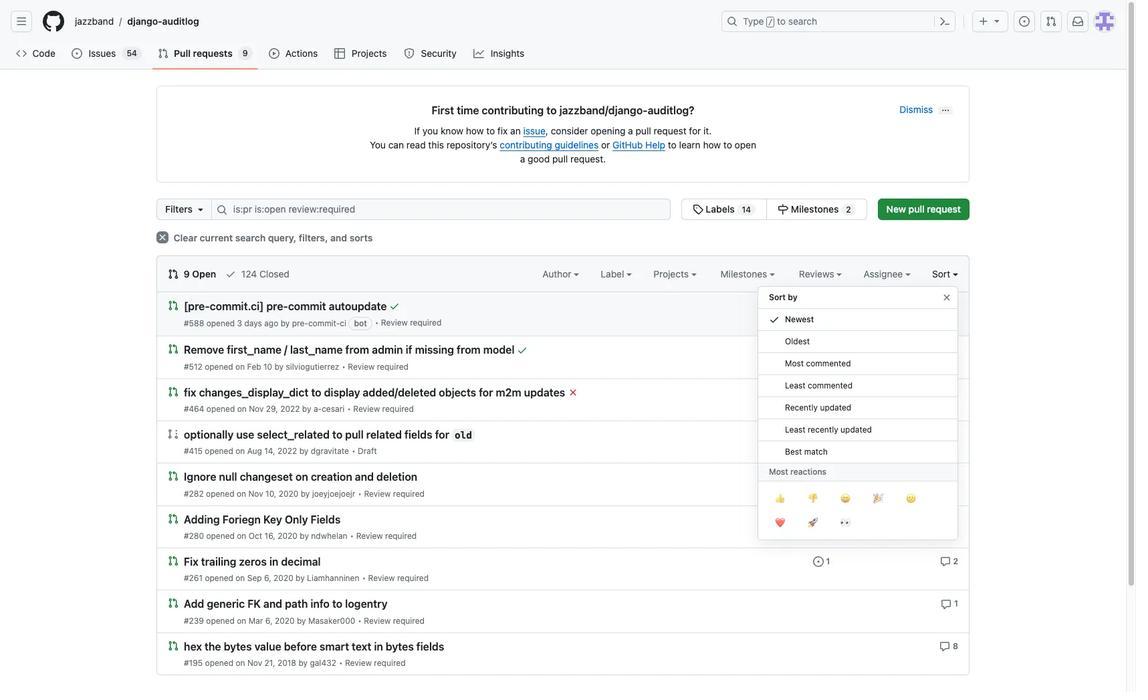 Task type: vqa. For each thing, say whether or not it's contained in the screenshot.
SEE YOUR FORKS OF THIS REPOSITORY image
no



Task type: locate. For each thing, give the bounding box(es) containing it.
1 open pull request image from the top
[[168, 386, 179, 397]]

related
[[366, 429, 402, 441]]

0 vertical spatial git pull request image
[[1046, 16, 1057, 27]]

/ inside jazzband / django-auditlog
[[119, 16, 122, 27]]

open pull request element left hex
[[168, 640, 179, 651]]

in inside the fix trailing zeros in decimal #261             opened on sep 6, 2020 by liamhanninen • review required
[[269, 556, 278, 568]]

1 horizontal spatial milestones
[[791, 203, 839, 215]]

issues
[[89, 47, 116, 59]]

0 horizontal spatial from
[[345, 344, 369, 356]]

open pull request image left 'remove'
[[168, 344, 179, 355]]

1 horizontal spatial bytes
[[386, 641, 414, 653]]

0 horizontal spatial in
[[269, 556, 278, 568]]

2020 inside ignore null changeset on creation and deletion #282             opened on nov 10, 2020 by joeyjoejoejr • review required
[[279, 489, 298, 499]]

1 vertical spatial how
[[703, 139, 721, 150]]

pull requests
[[174, 47, 233, 59]]

1 link up most commented
[[813, 343, 830, 356]]

open pull request element for adding foriegn key only fields
[[168, 513, 179, 524]]

0 vertical spatial updated
[[820, 403, 851, 413]]

on left mar
[[237, 616, 246, 626]]

least for least commented
[[785, 381, 806, 391]]

pull
[[636, 125, 651, 136], [552, 153, 568, 165], [909, 203, 925, 215], [345, 429, 364, 441]]

9 right git pull request icon
[[184, 268, 190, 280]]

2022 right 29,
[[280, 404, 300, 414]]

#195
[[184, 658, 203, 668]]

0 horizontal spatial and
[[263, 598, 282, 610]]

1 horizontal spatial and
[[330, 232, 347, 243]]

4 open pull request image from the top
[[168, 556, 179, 566]]

search right type
[[788, 15, 817, 27]]

by down path
[[297, 616, 306, 626]]

by inside sort by menu
[[788, 292, 798, 302]]

add generic fk and path info to logentry link
[[184, 598, 388, 610]]

open pull request image up draft pull request element
[[168, 386, 179, 397]]

to inside add generic fk and path info to logentry #239             opened on mar 6, 2020 by masaker000 • review required
[[332, 598, 343, 610]]

opened down adding
[[206, 531, 235, 541]]

0 vertical spatial sort
[[932, 268, 950, 280]]

ci
[[340, 319, 346, 329]]

2 open pull request image from the top
[[168, 471, 179, 482]]

insights link
[[468, 43, 531, 64]]

1 vertical spatial in
[[374, 641, 383, 653]]

graph image
[[474, 48, 484, 59]]

pull right new
[[909, 203, 925, 215]]

auditlog
[[162, 15, 199, 27]]

open pull request image for add generic fk and path info to logentry
[[168, 598, 179, 609]]

commit
[[288, 300, 326, 313]]

updated inside "link"
[[820, 403, 851, 413]]

0 horizontal spatial 9
[[184, 268, 190, 280]]

1 horizontal spatial /
[[284, 344, 287, 356]]

2 horizontal spatial and
[[355, 471, 374, 483]]

1 2 link from the top
[[940, 386, 958, 398]]

open pull request image left the 'ignore'
[[168, 471, 179, 482]]

to
[[777, 15, 786, 27], [547, 104, 557, 116], [486, 125, 495, 136], [668, 139, 677, 150], [724, 139, 732, 150], [311, 386, 321, 399], [332, 429, 343, 441], [332, 598, 343, 610]]

you
[[370, 139, 386, 150]]

2 vertical spatial issue opened image
[[813, 557, 824, 567]]

comment image for fix changes_display_dict to display added/deleted objects for m2m updates
[[940, 387, 951, 398]]

0 vertical spatial 1 link
[[813, 343, 830, 356]]

8 / 8 checks ok image
[[517, 345, 528, 356]]

1 vertical spatial for
[[479, 386, 493, 399]]

3 open pull request element from the top
[[168, 386, 179, 397]]

1 vertical spatial issue opened image
[[813, 345, 824, 356]]

close menu image
[[942, 292, 952, 303]]

6, right mar
[[265, 616, 273, 626]]

1 vertical spatial nov
[[248, 489, 263, 499]]

milestones for milestones 2
[[791, 203, 839, 215]]

list
[[70, 11, 714, 32]]

a-cesari link
[[314, 404, 345, 414]]

sort inside menu
[[769, 292, 786, 302]]

8 open pull request element from the top
[[168, 640, 179, 651]]

0 vertical spatial 6,
[[264, 573, 271, 583]]

0 horizontal spatial search
[[235, 232, 266, 243]]

1 vertical spatial commented
[[808, 381, 853, 391]]

/ inside "type / to search"
[[768, 17, 773, 27]]

labels 14
[[703, 203, 751, 215]]

0 vertical spatial fix
[[498, 125, 508, 136]]

2020 right 10,
[[279, 489, 298, 499]]

😕 link
[[895, 487, 928, 511]]

most down best
[[769, 467, 788, 477]]

0 vertical spatial most
[[785, 358, 804, 368]]

and right fk
[[263, 598, 282, 610]]

sort inside popup button
[[932, 268, 950, 280]]

2 link for fix changes_display_dict to display added/deleted objects for m2m updates
[[940, 386, 958, 398]]

9
[[243, 48, 248, 58], [184, 268, 190, 280]]

issue opened image for remove first_name / last_name from admin if missing from model
[[813, 345, 824, 356]]

1 horizontal spatial a
[[628, 125, 633, 136]]

2022 down the select_related at the bottom of the page
[[278, 446, 297, 456]]

Issues search field
[[211, 199, 671, 220]]

0 vertical spatial least
[[785, 381, 806, 391]]

decimal
[[281, 556, 321, 568]]

request.
[[570, 153, 606, 165]]

review required link down logentry
[[364, 616, 425, 626]]

github
[[613, 139, 643, 150]]

a up the github
[[628, 125, 633, 136]]

2 2 link from the top
[[940, 555, 958, 567]]

play image
[[269, 48, 279, 59]]

auditlog?
[[648, 104, 695, 116]]

labels
[[706, 203, 735, 215]]

0 vertical spatial nov
[[249, 404, 264, 414]]

0 horizontal spatial sort
[[769, 292, 786, 302]]

1 vertical spatial fields
[[416, 641, 444, 653]]

0 horizontal spatial bytes
[[224, 641, 252, 653]]

open pull request image for [pre-commit.ci] pre-commit autoupdate
[[168, 300, 179, 311]]

review right the ndwhelan link
[[356, 531, 383, 541]]

1 vertical spatial 6,
[[265, 616, 273, 626]]

#512
[[184, 362, 202, 372]]

4 open pull request element from the top
[[168, 470, 179, 482]]

open pull request element up draft pull request element
[[168, 386, 179, 397]]

review required link for silviogutierrez
[[348, 362, 409, 372]]

review down text
[[345, 658, 372, 668]]

most reactions
[[769, 467, 827, 477]]

milestones inside issue element
[[791, 203, 839, 215]]

review required link for pre-commit-ci
[[381, 318, 442, 328]]

bytes right the
[[224, 641, 252, 653]]

1 vertical spatial fix
[[184, 386, 196, 399]]

#588             opened 3 days ago by pre-commit-ci
[[184, 319, 346, 329]]

1 least from the top
[[785, 381, 806, 391]]

3 left days
[[237, 319, 242, 329]]

how up repository's
[[466, 125, 484, 136]]

by inside add generic fk and path info to logentry #239             opened on mar 6, 2020 by masaker000 • review required
[[297, 616, 306, 626]]

ignore null changeset on creation and deletion link
[[184, 471, 417, 483]]

2 horizontal spatial /
[[768, 17, 773, 27]]

sort up check icon
[[769, 292, 786, 302]]

1 horizontal spatial in
[[374, 641, 383, 653]]

a down you can read this repository's contributing guidelines or github help
[[520, 153, 525, 165]]

None search field
[[156, 199, 867, 220]]

updates
[[524, 386, 565, 399]]

help
[[645, 139, 665, 150]]

• inside ignore null changeset on creation and deletion #282             opened on nov 10, 2020 by joeyjoejoejr • review required
[[358, 489, 362, 499]]

to left open
[[724, 139, 732, 150]]

by inside ignore null changeset on creation and deletion #282             opened on nov 10, 2020 by joeyjoejoejr • review required
[[301, 489, 310, 499]]

required inside ignore null changeset on creation and deletion #282             opened on nov 10, 2020 by joeyjoejoejr • review required
[[393, 489, 425, 499]]

sort for sort
[[932, 268, 950, 280]]

2 vertical spatial for
[[435, 429, 449, 441]]

least up recently
[[785, 381, 806, 391]]

list containing jazzband
[[70, 11, 714, 32]]

projects link
[[329, 43, 393, 64]]

dismiss ...
[[900, 103, 950, 115]]

1 vertical spatial open pull request image
[[168, 471, 179, 482]]

most down oldest
[[785, 358, 804, 368]]

joeyjoejoejr
[[312, 489, 355, 499]]

opened down "generic"
[[206, 616, 235, 626]]

git pull request image left notifications image
[[1046, 16, 1057, 27]]

open pull request element left adding
[[168, 513, 179, 524]]

nov left 21,
[[247, 658, 262, 668]]

by right 2018
[[299, 658, 308, 668]]

gal432
[[310, 658, 336, 668]]

new pull request link
[[878, 199, 970, 220]]

by down the select_related at the bottom of the page
[[299, 446, 309, 456]]

on inside the fix trailing zeros in decimal #261             opened on sep 6, 2020 by liamhanninen • review required
[[236, 573, 245, 583]]

add
[[184, 598, 204, 610]]

by down decimal
[[296, 573, 305, 583]]

review inside adding foriegn key only fields #280             opened on oct 16, 2020 by ndwhelan • review required
[[356, 531, 383, 541]]

• review required
[[375, 318, 442, 328]]

1 vertical spatial milestones
[[721, 268, 770, 280]]

1 vertical spatial 9
[[184, 268, 190, 280]]

commented
[[806, 358, 851, 368], [808, 381, 853, 391]]

by up 'newest' on the top of the page
[[788, 292, 798, 302]]

0 vertical spatial milestones
[[791, 203, 839, 215]]

2020 right 16,
[[278, 531, 298, 541]]

1 vertical spatial 1
[[826, 556, 830, 566]]

opened inside hex the bytes value before smart text in bytes fields #195             opened on nov 21, 2018 by gal432 • review required
[[205, 658, 233, 668]]

1 vertical spatial a
[[520, 153, 525, 165]]

security link
[[399, 43, 463, 64]]

1 vertical spatial request
[[927, 203, 961, 215]]

triangle down image
[[195, 204, 206, 215]]

pull down contributing guidelines 'link'
[[552, 153, 568, 165]]

for left old
[[435, 429, 449, 441]]

👍 link
[[764, 487, 796, 511]]

1 up 8
[[954, 599, 958, 609]]

6,
[[264, 573, 271, 583], [265, 616, 273, 626]]

most
[[785, 358, 804, 368], [769, 467, 788, 477]]

👎
[[808, 492, 818, 505]]

comment image
[[940, 345, 950, 356], [940, 387, 951, 398], [940, 557, 951, 567], [941, 599, 952, 610], [940, 641, 950, 652]]

commented up least commented
[[806, 358, 851, 368]]

1 horizontal spatial from
[[457, 344, 481, 356]]

best match link
[[758, 441, 958, 463]]

least commented
[[785, 381, 853, 391]]

fix changes_display_dict to display added/deleted objects for m2m updates
[[184, 386, 565, 399]]

1 horizontal spatial projects
[[654, 268, 691, 280]]

2020 down decimal
[[274, 573, 293, 583]]

on inside add generic fk and path info to logentry #239             opened on mar 6, 2020 by masaker000 • review required
[[237, 616, 246, 626]]

git pull request image
[[1046, 16, 1057, 27], [158, 48, 169, 59]]

0 vertical spatial commented
[[806, 358, 851, 368]]

least for least recently updated
[[785, 425, 806, 435]]

projects
[[352, 47, 387, 59], [654, 268, 691, 280]]

1 for remove first_name / last_name from admin if missing from model
[[826, 345, 830, 355]]

open pull request element for ignore null changeset on creation and deletion
[[168, 470, 179, 482]]

a inside the to learn how to open a good pull request.
[[520, 153, 525, 165]]

bytes right text
[[386, 641, 414, 653]]

match
[[804, 447, 828, 457]]

124
[[241, 268, 257, 280]]

none search field containing filters
[[156, 199, 867, 220]]

2 vertical spatial 1 link
[[941, 597, 958, 610]]

issue element
[[681, 199, 867, 220]]

open pull request image
[[168, 386, 179, 397], [168, 471, 179, 482]]

0 vertical spatial fields
[[405, 429, 432, 441]]

1 open pull request image from the top
[[168, 300, 179, 311]]

1 horizontal spatial how
[[703, 139, 721, 150]]

before
[[284, 641, 317, 653]]

❤️ link
[[764, 511, 796, 535]]

😄 link
[[829, 487, 862, 511]]

fields
[[311, 514, 341, 526]]

fix left an
[[498, 125, 508, 136]]

you
[[423, 125, 438, 136]]

review required link down the admin
[[348, 362, 409, 372]]

❤️
[[775, 516, 785, 529]]

and inside ignore null changeset on creation and deletion #282             opened on nov 10, 2020 by joeyjoejoejr • review required
[[355, 471, 374, 483]]

/ up #512             opened on feb 10 by silviogutierrez • review required
[[284, 344, 287, 356]]

or
[[601, 139, 610, 150]]

0 horizontal spatial pre-
[[266, 300, 288, 313]]

to inside optionally use select_related to pull related fields for old #415             opened on aug 14, 2022 by dgravitate • draft
[[332, 429, 343, 441]]

10
[[263, 362, 272, 372]]

3 right comment image
[[953, 472, 958, 482]]

0 horizontal spatial how
[[466, 125, 484, 136]]

reviews
[[799, 268, 837, 280]]

draft link
[[358, 446, 377, 456]]

5 open pull request image from the top
[[168, 598, 179, 609]]

1 vertical spatial contributing
[[500, 139, 552, 150]]

least commented link
[[758, 375, 958, 397]]

open pull request image
[[168, 300, 179, 311], [168, 344, 179, 355], [168, 513, 179, 524], [168, 556, 179, 566], [168, 598, 179, 609], [168, 640, 179, 651]]

29,
[[266, 404, 278, 414]]

projects inside "popup button"
[[654, 268, 691, 280]]

0 vertical spatial how
[[466, 125, 484, 136]]

issue opened image up most commented
[[813, 345, 824, 356]]

0 vertical spatial pre-
[[266, 300, 288, 313]]

open pull request element left the fix
[[168, 555, 179, 566]]

👍
[[775, 492, 785, 505]]

open pull request element left 'remove'
[[168, 343, 179, 355]]

1 vertical spatial least
[[785, 425, 806, 435]]

0 vertical spatial and
[[330, 232, 347, 243]]

6 open pull request image from the top
[[168, 640, 179, 651]]

7 open pull request element from the top
[[168, 597, 179, 609]]

request up help
[[654, 125, 687, 136]]

1 / 6 checks ok image
[[568, 387, 579, 398]]

0 horizontal spatial a
[[520, 153, 525, 165]]

comment image inside 8 link
[[940, 641, 950, 652]]

first
[[432, 104, 454, 116]]

open pull request image left [pre-
[[168, 300, 179, 311]]

in right text
[[374, 641, 383, 653]]

most for most commented
[[785, 358, 804, 368]]

clear current search query, filters, and sorts link
[[156, 231, 373, 243]]

open pull request element left the add
[[168, 597, 179, 609]]

for left it.
[[689, 125, 701, 136]]

0 horizontal spatial for
[[435, 429, 449, 441]]

1 vertical spatial git pull request image
[[158, 48, 169, 59]]

6 open pull request element from the top
[[168, 555, 179, 566]]

1 horizontal spatial 3
[[953, 472, 958, 482]]

search image
[[217, 205, 227, 215]]

learn
[[679, 139, 701, 150]]

2020
[[279, 489, 298, 499], [278, 531, 298, 541], [274, 573, 293, 583], [275, 616, 295, 626]]

1 vertical spatial sort
[[769, 292, 786, 302]]

draft pull request image
[[168, 429, 179, 439]]

review required link for gal432
[[345, 658, 406, 668]]

sort button
[[932, 267, 958, 281]]

review required link for joeyjoejoejr
[[364, 489, 425, 499]]

review required link for liamhanninen
[[368, 573, 429, 583]]

1 horizontal spatial 9
[[243, 48, 248, 58]]

/ left django-
[[119, 16, 122, 27]]

6, inside the fix trailing zeros in decimal #261             opened on sep 6, 2020 by liamhanninen • review required
[[264, 573, 271, 583]]

1 vertical spatial search
[[235, 232, 266, 243]]

0 vertical spatial 3
[[237, 319, 242, 329]]

issue opened image left issues
[[72, 48, 82, 59]]

least up best
[[785, 425, 806, 435]]

newest link
[[758, 309, 958, 331]]

1 vertical spatial 2022
[[278, 446, 297, 456]]

1 horizontal spatial sort
[[932, 268, 950, 280]]

review up logentry
[[368, 573, 395, 583]]

2 least from the top
[[785, 425, 806, 435]]

required inside adding foriegn key only fields #280             opened on oct 16, 2020 by ndwhelan • review required
[[385, 531, 417, 541]]

comment image inside '1' link
[[941, 599, 952, 610]]

0 horizontal spatial request
[[654, 125, 687, 136]]

0 vertical spatial 1
[[826, 345, 830, 355]]

display
[[324, 386, 360, 399]]

adding
[[184, 514, 220, 526]]

review down deletion
[[364, 489, 391, 499]]

check image
[[225, 269, 236, 280]]

most commented
[[785, 358, 851, 368]]

review required link for masaker000
[[364, 616, 425, 626]]

0 horizontal spatial projects
[[352, 47, 387, 59]]

nov inside hex the bytes value before smart text in bytes fields #195             opened on nov 21, 2018 by gal432 • review required
[[247, 658, 262, 668]]

3 open pull request image from the top
[[168, 513, 179, 524]]

table image
[[335, 48, 345, 59]]

fix up #464
[[184, 386, 196, 399]]

for left m2m
[[479, 386, 493, 399]]

review inside ignore null changeset on creation and deletion #282             opened on nov 10, 2020 by joeyjoejoejr • review required
[[364, 489, 391, 499]]

liamhanninen link
[[307, 573, 359, 583]]

required inside the fix trailing zeros in decimal #261             opened on sep 6, 2020 by liamhanninen • review required
[[397, 573, 429, 583]]

pre- down commit
[[292, 319, 308, 329]]

1 vertical spatial projects
[[654, 268, 691, 280]]

and down the draft
[[355, 471, 374, 483]]

0 vertical spatial for
[[689, 125, 701, 136]]

124 closed link
[[225, 267, 289, 281]]

comment image inside the 4 link
[[940, 345, 950, 356]]

by inside optionally use select_related to pull related fields for old #415             opened on aug 14, 2022 by dgravitate • draft
[[299, 446, 309, 456]]

on left sep
[[236, 573, 245, 583]]

closed
[[259, 268, 289, 280]]

1 vertical spatial most
[[769, 467, 788, 477]]

• right "ndwhelan" in the bottom of the page
[[350, 531, 354, 541]]

issue opened image
[[72, 48, 82, 59], [813, 345, 824, 356], [813, 557, 824, 567]]

pre- up ago
[[266, 300, 288, 313]]

git pull request image left "pull"
[[158, 48, 169, 59]]

open pull request element
[[168, 300, 179, 311], [168, 343, 179, 355], [168, 386, 179, 397], [168, 470, 179, 482], [168, 513, 179, 524], [168, 555, 179, 566], [168, 597, 179, 609], [168, 640, 179, 651]]

review required link down fix changes_display_dict to display added/deleted objects for m2m updates
[[353, 404, 414, 414]]

open
[[192, 268, 216, 280]]

/
[[119, 16, 122, 27], [768, 17, 773, 27], [284, 344, 287, 356]]

6, inside add generic fk and path info to logentry #239             opened on mar 6, 2020 by masaker000 • review required
[[265, 616, 273, 626]]

how down it.
[[703, 139, 721, 150]]

2 vertical spatial nov
[[247, 658, 262, 668]]

5 open pull request element from the top
[[168, 513, 179, 524]]

9 for 9 open
[[184, 268, 190, 280]]

a-
[[314, 404, 322, 414]]

😕
[[906, 492, 916, 505]]

0 vertical spatial 2 link
[[940, 386, 958, 398]]

in right zeros
[[269, 556, 278, 568]]

0 vertical spatial open pull request image
[[168, 386, 179, 397]]

review inside hex the bytes value before smart text in bytes fields #195             opened on nov 21, 2018 by gal432 • review required
[[345, 658, 372, 668]]

• right joeyjoejoejr link
[[358, 489, 362, 499]]

nov left 10,
[[248, 489, 263, 499]]

hex the bytes value before smart text in bytes fields #195             opened on nov 21, 2018 by gal432 • review required
[[184, 641, 444, 668]]

1 link down 🚀 link
[[813, 555, 830, 567]]

open pull request image for fix trailing zeros in decimal
[[168, 556, 179, 566]]

0 horizontal spatial git pull request image
[[158, 48, 169, 59]]

0 horizontal spatial /
[[119, 16, 122, 27]]

1 for fix trailing zeros in decimal
[[826, 556, 830, 566]]

issue opened image for fix trailing zeros in decimal
[[813, 557, 824, 567]]

1 vertical spatial and
[[355, 471, 374, 483]]

consider
[[551, 125, 588, 136]]

check image
[[769, 314, 780, 325]]

1 horizontal spatial pre-
[[292, 319, 308, 329]]

deletion
[[376, 471, 417, 483]]

last_name
[[290, 344, 343, 356]]

• inside add generic fk and path info to logentry #239             opened on mar 6, 2020 by masaker000 • review required
[[358, 616, 362, 626]]

• down logentry
[[358, 616, 362, 626]]

open pull request element left [pre-
[[168, 300, 179, 311]]

nov left 29,
[[249, 404, 264, 414]]

opened inside add generic fk and path info to logentry #239             opened on mar 6, 2020 by masaker000 • review required
[[206, 616, 235, 626]]

review required link down text
[[345, 658, 406, 668]]

review required link up logentry
[[368, 573, 429, 583]]

jazzband / django-auditlog
[[75, 15, 199, 27]]

1 horizontal spatial search
[[788, 15, 817, 27]]

0 horizontal spatial fix
[[184, 386, 196, 399]]

open pull request element left the 'ignore'
[[168, 470, 179, 482]]

0 vertical spatial 9
[[243, 48, 248, 58]]

milestones inside popup button
[[721, 268, 770, 280]]

2 open pull request image from the top
[[168, 344, 179, 355]]

1 bytes from the left
[[224, 641, 252, 653]]

2 vertical spatial and
[[263, 598, 282, 610]]

triangle down image
[[992, 15, 1002, 26]]

shield image
[[404, 48, 415, 59]]

0 vertical spatial in
[[269, 556, 278, 568]]

1 horizontal spatial for
[[479, 386, 493, 399]]

2 open pull request element from the top
[[168, 343, 179, 355]]

contributing down 'issue' link
[[500, 139, 552, 150]]

newest
[[785, 314, 814, 324]]

• up logentry
[[362, 573, 366, 583]]

milestones up sort by
[[721, 268, 770, 280]]

commit.ci]
[[210, 300, 264, 313]]

review required link down 11 / 11 checks ok image
[[381, 318, 442, 328]]

1 open pull request element from the top
[[168, 300, 179, 311]]

2 vertical spatial 1
[[954, 599, 958, 609]]

1 horizontal spatial request
[[927, 203, 961, 215]]

opened inside ignore null changeset on creation and deletion #282             opened on nov 10, 2020 by joeyjoejoejr • review required
[[206, 489, 234, 499]]

opened down null
[[206, 489, 234, 499]]

opened down optionally
[[205, 446, 233, 456]]

milestones right milestone image
[[791, 203, 839, 215]]

0 horizontal spatial 3
[[237, 319, 242, 329]]

open pull request element for add generic fk and path info to logentry
[[168, 597, 179, 609]]

1 vertical spatial 1 link
[[813, 555, 830, 567]]

new pull request
[[887, 203, 961, 215]]



Task type: describe. For each thing, give the bounding box(es) containing it.
/ for type
[[768, 17, 773, 27]]

hex the bytes value before smart text in bytes fields link
[[184, 641, 444, 653]]

by right 10
[[275, 362, 284, 372]]

adding foriegn key only fields link
[[184, 514, 341, 526]]

value
[[254, 641, 281, 653]]

👎 link
[[796, 487, 829, 511]]

pull up github help link
[[636, 125, 651, 136]]

1 vertical spatial pre-
[[292, 319, 308, 329]]

ndwhelan link
[[311, 531, 347, 541]]

on left feb
[[235, 362, 245, 372]]

pull
[[174, 47, 191, 59]]

issue opened image
[[1019, 16, 1030, 27]]

open pull request image for ignore null changeset on creation and deletion
[[168, 471, 179, 482]]

opened inside optionally use select_related to pull related fields for old #415             opened on aug 14, 2022 by dgravitate • draft
[[205, 446, 233, 456]]

sort by menu
[[758, 281, 958, 551]]

key
[[263, 514, 282, 526]]

0 vertical spatial search
[[788, 15, 817, 27]]

#415
[[184, 446, 203, 456]]

review down fix changes_display_dict to display added/deleted objects for m2m updates
[[353, 404, 380, 414]]

• down remove first_name / last_name from admin if missing from model
[[342, 362, 346, 372]]

django-auditlog link
[[122, 11, 204, 32]]

issue
[[523, 125, 546, 136]]

by inside adding foriegn key only fields #280             opened on oct 16, 2020 by ndwhelan • review required
[[300, 531, 309, 541]]

👀
[[841, 516, 851, 529]]

most for most reactions
[[769, 467, 788, 477]]

1 horizontal spatial fix
[[498, 125, 508, 136]]

opened down 'remove'
[[205, 362, 233, 372]]

2 link for fix trailing zeros in decimal
[[940, 555, 958, 567]]

opened right #464
[[207, 404, 235, 414]]

to up ,
[[547, 104, 557, 116]]

github help link
[[613, 139, 665, 150]]

filters,
[[299, 232, 328, 243]]

open pull request image for remove first_name / last_name from admin if missing from model
[[168, 344, 179, 355]]

2 from from the left
[[457, 344, 481, 356]]

jazzband
[[75, 15, 114, 27]]

zeros
[[239, 556, 267, 568]]

1 from from the left
[[345, 344, 369, 356]]

changes_display_dict
[[199, 386, 309, 399]]

first time contributing to jazzband/django-auditlog?
[[432, 104, 695, 116]]

silviogutierrez
[[286, 362, 339, 372]]

fields inside hex the bytes value before smart text in bytes fields #195             opened on nov 21, 2018 by gal432 • review required
[[416, 641, 444, 653]]

2022 inside optionally use select_related to pull related fields for old #415             opened on aug 14, 2022 by dgravitate • draft
[[278, 446, 297, 456]]

• inside adding foriegn key only fields #280             opened on oct 16, 2020 by ndwhelan • review required
[[350, 531, 354, 541]]

and for filters,
[[330, 232, 347, 243]]

#588
[[184, 319, 204, 329]]

cesari
[[322, 404, 345, 414]]

review inside add generic fk and path info to logentry #239             opened on mar 6, 2020 by masaker000 • review required
[[364, 616, 391, 626]]

0 vertical spatial projects
[[352, 47, 387, 59]]

1 vertical spatial 3
[[953, 472, 958, 482]]

#239
[[184, 616, 204, 626]]

sep
[[247, 573, 262, 583]]

9 open link
[[168, 267, 216, 281]]

pull inside optionally use select_related to pull related fields for old #415             opened on aug 14, 2022 by dgravitate • draft
[[345, 429, 364, 441]]

• right 'cesari'
[[347, 404, 351, 414]]

🎉 link
[[862, 487, 895, 511]]

2 bytes from the left
[[386, 641, 414, 653]]

x image
[[156, 231, 169, 243]]

by right ago
[[281, 319, 290, 329]]

open pull request element for fix changes_display_dict to display added/deleted objects for m2m updates
[[168, 386, 179, 397]]

security
[[421, 47, 457, 59]]

opened down commit.ci]
[[206, 319, 235, 329]]

recently updated
[[785, 403, 851, 413]]

review required link for ndwhelan
[[356, 531, 417, 541]]

[pre-
[[184, 300, 210, 313]]

ago
[[264, 319, 278, 329]]

objects
[[439, 386, 476, 399]]

nov inside ignore null changeset on creation and deletion #282             opened on nov 10, 2020 by joeyjoejoejr • review required
[[248, 489, 263, 499]]

0 vertical spatial a
[[628, 125, 633, 136]]

• inside the fix trailing zeros in decimal #261             opened on sep 6, 2020 by liamhanninen • review required
[[362, 573, 366, 583]]

14,
[[264, 446, 275, 456]]

for inside optionally use select_related to pull related fields for old #415             opened on aug 14, 2022 by dgravitate • draft
[[435, 429, 449, 441]]

masaker000
[[308, 616, 355, 626]]

git pull request image
[[168, 269, 179, 280]]

16,
[[265, 531, 275, 541]]

🚀 link
[[796, 511, 829, 535]]

milestone image
[[778, 204, 789, 215]]

on down changes_display_dict
[[237, 404, 247, 414]]

if
[[406, 344, 412, 356]]

dgravitate
[[311, 446, 349, 456]]

label button
[[601, 267, 632, 281]]

open pull request element for hex the bytes value before smart text in bytes fields
[[168, 640, 179, 651]]

#464
[[184, 404, 204, 414]]

on down null
[[237, 489, 246, 499]]

#282
[[184, 489, 204, 499]]

if
[[414, 125, 420, 136]]

code image
[[16, 48, 27, 59]]

1 horizontal spatial git pull request image
[[1046, 16, 1057, 27]]

2020 inside adding foriegn key only fields #280             opened on oct 16, 2020 by ndwhelan • review required
[[278, 531, 298, 541]]

required inside add generic fk and path info to logentry #239             opened on mar 6, 2020 by masaker000 • review required
[[393, 616, 425, 626]]

54
[[127, 48, 137, 58]]

on inside adding foriegn key only fields #280             opened on oct 16, 2020 by ndwhelan • review required
[[237, 531, 246, 541]]

adding foriegn key only fields #280             opened on oct 16, 2020 by ndwhelan • review required
[[184, 514, 417, 541]]

required inside hex the bytes value before smart text in bytes fields #195             opened on nov 21, 2018 by gal432 • review required
[[374, 658, 406, 668]]

to learn how to open a good pull request.
[[520, 139, 756, 165]]

optionally
[[184, 429, 234, 441]]

open pull request image for fix changes_display_dict to display added/deleted objects for m2m updates
[[168, 386, 179, 397]]

how inside the to learn how to open a good pull request.
[[703, 139, 721, 150]]

to up repository's
[[486, 125, 495, 136]]

by inside hex the bytes value before smart text in bytes fields #195             opened on nov 21, 2018 by gal432 • review required
[[299, 658, 308, 668]]

most commented link
[[758, 353, 958, 375]]

/ for jazzband
[[119, 16, 122, 27]]

comment image for add generic fk and path info to logentry
[[941, 599, 952, 610]]

open pull request image for hex the bytes value before smart text in bytes fields
[[168, 640, 179, 651]]

repository's
[[447, 139, 497, 150]]

pull inside the to learn how to open a good pull request.
[[552, 153, 568, 165]]

trailing
[[201, 556, 236, 568]]

to right help
[[668, 139, 677, 150]]

issue link
[[523, 125, 546, 136]]

review required link for a-cesari
[[353, 404, 414, 414]]

😄
[[841, 492, 851, 505]]

old
[[455, 430, 472, 441]]

to right type
[[777, 15, 786, 27]]

and for creation
[[355, 471, 374, 483]]

smart
[[320, 641, 349, 653]]

review inside the fix trailing zeros in decimal #261             opened on sep 6, 2020 by liamhanninen • review required
[[368, 573, 395, 583]]

know
[[441, 125, 463, 136]]

contributing guidelines link
[[500, 139, 599, 150]]

1 link for fix trailing zeros in decimal
[[813, 555, 830, 567]]

0 vertical spatial 2022
[[280, 404, 300, 414]]

4
[[953, 345, 958, 355]]

open pull request element for [pre-commit.ci] pre-commit autoupdate
[[168, 300, 179, 311]]

added/deleted
[[363, 386, 436, 399]]

read
[[406, 139, 426, 150]]

11 / 11 checks ok image
[[389, 301, 400, 312]]

oldest
[[785, 336, 810, 346]]

Search all issues text field
[[211, 199, 671, 220]]

tag image
[[693, 204, 703, 215]]

0 vertical spatial contributing
[[482, 104, 544, 116]]

oldest link
[[758, 331, 958, 353]]

notifications image
[[1073, 16, 1083, 27]]

filters
[[165, 203, 193, 215]]

on inside optionally use select_related to pull related fields for old #415             opened on aug 14, 2022 by dgravitate • draft
[[236, 446, 245, 456]]

21,
[[265, 658, 275, 668]]

mar
[[249, 616, 263, 626]]

homepage image
[[43, 11, 64, 32]]

by left a-
[[302, 404, 311, 414]]

insights
[[491, 47, 525, 59]]

hex
[[184, 641, 202, 653]]

commented for most commented
[[806, 358, 851, 368]]

text
[[352, 641, 371, 653]]

django-
[[127, 15, 162, 27]]

9 open
[[181, 268, 216, 280]]

plus image
[[978, 16, 989, 27]]

opened inside the fix trailing zeros in decimal #261             opened on sep 6, 2020 by liamhanninen • review required
[[205, 573, 233, 583]]

[pre-commit.ci] pre-commit autoupdate link
[[184, 300, 387, 313]]

0 vertical spatial issue opened image
[[72, 48, 82, 59]]

2018
[[278, 658, 296, 668]]

review down remove first_name / last_name from admin if missing from model link
[[348, 362, 375, 372]]

jazzband link
[[70, 11, 119, 32]]

comment image
[[940, 472, 951, 483]]

milestones for milestones
[[721, 268, 770, 280]]

reviews button
[[799, 267, 842, 281]]

in inside hex the bytes value before smart text in bytes fields #195             opened on nov 21, 2018 by gal432 • review required
[[374, 641, 383, 653]]

2 horizontal spatial for
[[689, 125, 701, 136]]

2020 inside add generic fk and path info to logentry #239             opened on mar 6, 2020 by masaker000 • review required
[[275, 616, 295, 626]]

author
[[543, 268, 574, 280]]

review down 11 / 11 checks ok image
[[381, 318, 408, 328]]

comment image for remove first_name / last_name from admin if missing from model
[[940, 345, 950, 356]]

fields inside optionally use select_related to pull related fields for old #415             opened on aug 14, 2022 by dgravitate • draft
[[405, 429, 432, 441]]

0 vertical spatial request
[[654, 125, 687, 136]]

2020 inside the fix trailing zeros in decimal #261             opened on sep 6, 2020 by liamhanninen • review required
[[274, 573, 293, 583]]

commit-
[[308, 319, 340, 329]]

command palette image
[[940, 16, 950, 27]]

on inside hex the bytes value before smart text in bytes fields #195             opened on nov 21, 2018 by gal432 • review required
[[236, 658, 245, 668]]

draft pull request element
[[168, 428, 179, 439]]

opened inside adding foriegn key only fields #280             opened on oct 16, 2020 by ndwhelan • review required
[[206, 531, 235, 541]]

path
[[285, 598, 308, 610]]

• inside hex the bytes value before smart text in bytes fields #195             opened on nov 21, 2018 by gal432 • review required
[[339, 658, 343, 668]]

commented for least commented
[[808, 381, 853, 391]]

comment image for fix trailing zeros in decimal
[[940, 557, 951, 567]]

10,
[[266, 489, 276, 499]]

bot
[[354, 319, 367, 329]]

by inside the fix trailing zeros in decimal #261             opened on sep 6, 2020 by liamhanninen • review required
[[296, 573, 305, 583]]

sorts
[[350, 232, 373, 243]]

search inside 'clear current search query, filters, and sorts' link
[[235, 232, 266, 243]]

best
[[785, 447, 802, 457]]

to up a-
[[311, 386, 321, 399]]

the
[[205, 641, 221, 653]]

generic
[[207, 598, 245, 610]]

9 for 9
[[243, 48, 248, 58]]

reactions
[[791, 467, 827, 477]]

type / to search
[[743, 15, 817, 27]]

and inside add generic fk and path info to logentry #239             opened on mar 6, 2020 by masaker000 • review required
[[263, 598, 282, 610]]

milestones 2
[[789, 203, 851, 215]]

sort for sort by
[[769, 292, 786, 302]]

it.
[[704, 125, 712, 136]]

2 inside 'milestones 2'
[[846, 205, 851, 215]]

open pull request element for fix trailing zeros in decimal
[[168, 555, 179, 566]]

open pull request element for remove first_name / last_name from admin if missing from model
[[168, 343, 179, 355]]

1 vertical spatial updated
[[841, 425, 872, 435]]

fix trailing zeros in decimal #261             opened on sep 6, 2020 by liamhanninen • review required
[[184, 556, 429, 583]]

• right bot
[[375, 318, 379, 328]]

124 closed
[[239, 268, 289, 280]]

open pull request image for adding foriegn key only fields
[[168, 513, 179, 524]]

1 link for remove first_name / last_name from admin if missing from model
[[813, 343, 830, 356]]

🎉
[[873, 492, 883, 505]]

on left creation
[[296, 471, 308, 483]]

• inside optionally use select_related to pull related fields for old #415             opened on aug 14, 2022 by dgravitate • draft
[[352, 446, 356, 456]]

requests
[[193, 47, 233, 59]]



